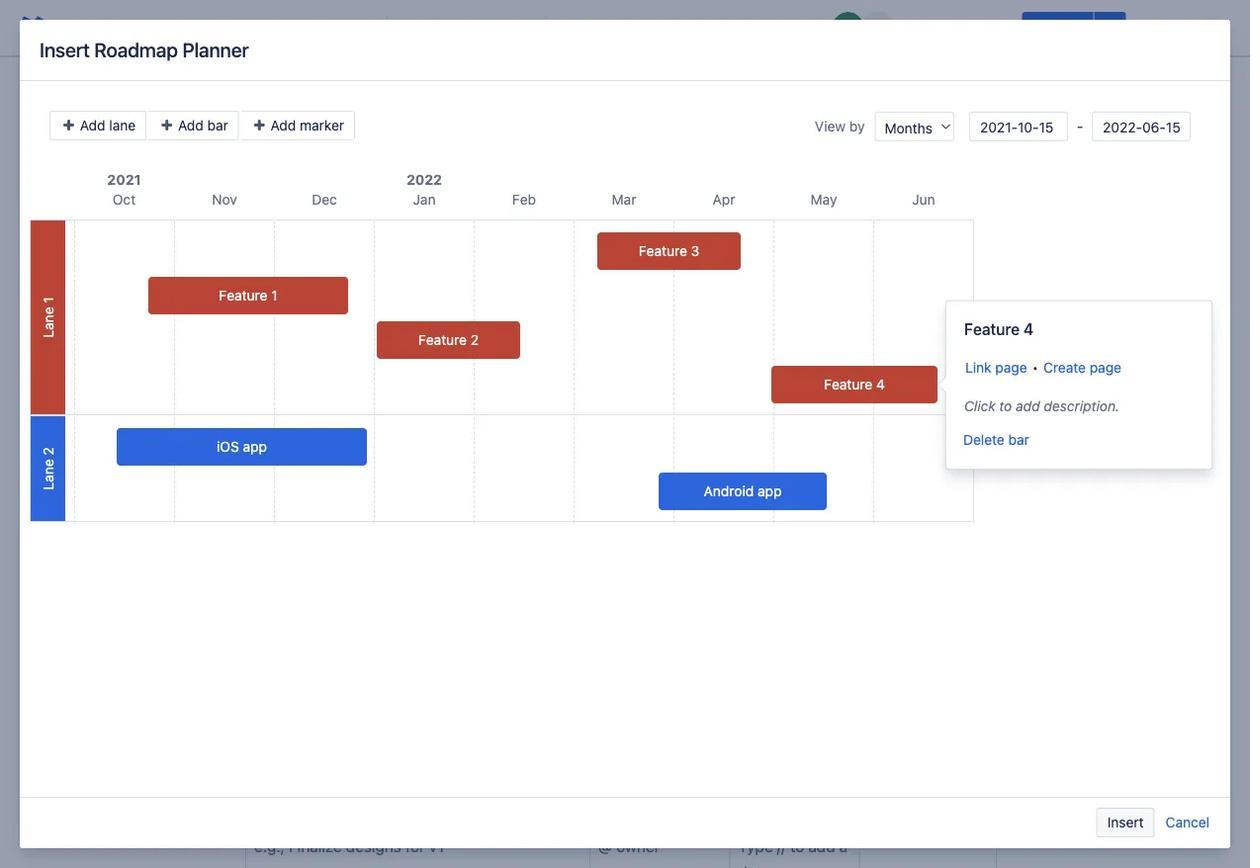 Task type: locate. For each thing, give the bounding box(es) containing it.
1 vertical spatial insert
[[1107, 815, 1144, 831]]

0 vertical spatial planner
[[182, 38, 249, 61]]

0 horizontal spatial 2
[[40, 447, 56, 456]]

1 for lane 1
[[40, 297, 56, 303]]

undo ⌘z image
[[63, 16, 86, 40]]

0 horizontal spatial bar
[[207, 117, 228, 134]]

add marker button
[[241, 111, 355, 140]]

view
[[815, 118, 846, 135]]

bar down add
[[1008, 432, 1029, 448]]

bar inside 'button'
[[207, 117, 228, 134]]

1 vertical spatial roadmap
[[277, 129, 345, 147]]

4 inside insert roadmap planner dialog
[[876, 376, 885, 393]]

0 horizontal spatial insert
[[40, 38, 90, 61]]

1
[[271, 287, 278, 304], [40, 297, 56, 303]]

insert for insert
[[1107, 815, 1144, 831]]

insert inside button
[[1107, 815, 1144, 831]]

1 horizontal spatial planner
[[349, 129, 403, 147]]

add left lane
[[80, 117, 105, 134]]

add marker
[[267, 117, 344, 134]]

1 vertical spatial 4
[[876, 376, 885, 393]]

0 horizontal spatial feature 4
[[824, 376, 885, 393]]

bar left roadmap planner image
[[207, 117, 228, 134]]

delete bar button
[[962, 425, 1030, 455]]

emoji image
[[645, 16, 669, 40]]

numbered list ⌘⇧7 image
[[468, 16, 492, 40]]

0 vertical spatial feature 4
[[964, 320, 1034, 339]]

lane
[[109, 117, 136, 134]]

1 horizontal spatial 2
[[471, 332, 479, 348]]

3 add from the left
[[271, 117, 296, 134]]

0 vertical spatial lane
[[40, 307, 56, 338]]

link image
[[577, 16, 601, 40]]

app right android
[[758, 483, 782, 499]]

1 horizontal spatial add
[[178, 117, 203, 134]]

add right lane
[[178, 117, 203, 134]]

bar for delete bar
[[1008, 432, 1029, 448]]

lane
[[40, 307, 56, 338], [40, 459, 56, 490]]

add
[[1016, 398, 1040, 414]]

cancel
[[1166, 815, 1210, 831]]

0 horizontal spatial add
[[80, 117, 105, 134]]

0 horizontal spatial planner
[[182, 38, 249, 61]]

action item image
[[554, 16, 578, 40]]

2 add from the left
[[178, 117, 203, 134]]

status
[[868, 793, 917, 812]]

saved
[[773, 19, 812, 36]]

add for bar
[[178, 117, 203, 134]]

1 page from the left
[[995, 360, 1027, 376]]

planner left bold ⌘b image at the left top of page
[[182, 38, 249, 61]]

1 for feature 1
[[271, 287, 278, 304]]

1 add from the left
[[80, 117, 105, 134]]

0 vertical spatial insert
[[40, 38, 90, 61]]

lane 1
[[40, 297, 56, 338]]

2022 jan
[[407, 172, 442, 208]]

to
[[999, 398, 1012, 414]]

yy-mm-dd text field
[[969, 112, 1068, 141]]

page
[[995, 360, 1027, 376], [1090, 360, 1122, 376]]

confluence image
[[16, 12, 47, 44]]

page right create
[[1090, 360, 1122, 376]]

2
[[471, 332, 479, 348], [40, 447, 56, 456]]

0 horizontal spatial 1
[[40, 297, 56, 303]]

create
[[1043, 360, 1086, 376]]

0 horizontal spatial app
[[243, 439, 267, 455]]

1 horizontal spatial roadmap
[[277, 129, 345, 147]]

delete bar
[[963, 432, 1029, 448]]

add left the marker
[[271, 117, 296, 134]]

roadmap planner
[[277, 129, 403, 147]]

milestone
[[254, 793, 328, 812]]

2 horizontal spatial add
[[271, 117, 296, 134]]

bar
[[207, 117, 228, 134], [1008, 432, 1029, 448]]

view by
[[815, 118, 865, 135]]

insert roadmap planner
[[40, 38, 249, 61]]

0 vertical spatial roadmap
[[94, 38, 178, 61]]

1 horizontal spatial 4
[[1024, 320, 1034, 339]]

0 vertical spatial 2
[[471, 332, 479, 348]]

1 vertical spatial lane
[[40, 459, 56, 490]]

1 vertical spatial 2
[[40, 447, 56, 456]]

feature
[[639, 243, 687, 259], [219, 287, 268, 304], [964, 320, 1020, 339], [418, 332, 467, 348], [824, 376, 873, 393]]

planner inside dialog
[[182, 38, 249, 61]]

1 horizontal spatial bar
[[1008, 432, 1029, 448]]

indent tab image
[[515, 16, 538, 40]]

1 horizontal spatial app
[[758, 483, 782, 499]]

click to add description.
[[964, 398, 1120, 414]]

mar
[[612, 191, 636, 208]]

0 horizontal spatial 4
[[876, 376, 885, 393]]

add inside button
[[271, 117, 296, 134]]

planner
[[182, 38, 249, 61], [349, 129, 403, 147]]

app right ios
[[243, 439, 267, 455]]

add inside button
[[80, 117, 105, 134]]

1 lane from the top
[[40, 307, 56, 338]]

add inside 'button'
[[178, 117, 203, 134]]

confluence image
[[16, 12, 47, 44]]

3
[[691, 243, 700, 259]]

2 for feature 2
[[471, 332, 479, 348]]

0 horizontal spatial roadmap
[[94, 38, 178, 61]]

feature 1
[[219, 287, 278, 304]]

1 vertical spatial app
[[758, 483, 782, 499]]

link page link
[[965, 360, 1027, 376]]

1 horizontal spatial page
[[1090, 360, 1122, 376]]

feature 4
[[964, 320, 1034, 339], [824, 376, 885, 393]]

feature 2
[[418, 332, 479, 348]]

ruby anderson image
[[832, 12, 864, 44]]

lane for feature
[[40, 307, 56, 338]]

description.
[[1044, 398, 1120, 414]]

jun
[[912, 191, 935, 208]]

layouts image
[[690, 16, 714, 40]]

ios
[[217, 439, 239, 455]]

insert
[[40, 38, 90, 61], [1107, 815, 1144, 831]]

1 vertical spatial feature 4
[[824, 376, 885, 393]]

2022
[[407, 172, 442, 188]]

page left •
[[995, 360, 1027, 376]]

2 for lane 2
[[40, 447, 56, 456]]

insert for insert roadmap planner
[[40, 38, 90, 61]]

add
[[80, 117, 105, 134], [178, 117, 203, 134], [271, 117, 296, 134]]

2 lane from the top
[[40, 459, 56, 490]]

planner right the marker
[[349, 129, 403, 147]]

0 horizontal spatial page
[[995, 360, 1027, 376]]

add lane button
[[49, 111, 147, 140]]

add for marker
[[271, 117, 296, 134]]

1 vertical spatial bar
[[1008, 432, 1029, 448]]

roadmap planner image
[[253, 126, 277, 150]]

add bar button
[[149, 111, 239, 140]]

bar inside button
[[1008, 432, 1029, 448]]

1 horizontal spatial 1
[[271, 287, 278, 304]]

-
[[1073, 118, 1087, 135]]

ios app
[[217, 439, 267, 455]]

app
[[243, 439, 267, 455], [758, 483, 782, 499]]

0 vertical spatial 4
[[1024, 320, 1034, 339]]

insert roadmap planner dialog
[[20, 20, 1230, 849]]

4
[[1024, 320, 1034, 339], [876, 376, 885, 393]]

cancel button
[[1165, 808, 1211, 838]]

0 vertical spatial bar
[[207, 117, 228, 134]]

marker
[[300, 117, 344, 134]]

1 horizontal spatial insert
[[1107, 815, 1144, 831]]

0 vertical spatial app
[[243, 439, 267, 455]]

roadmap
[[94, 38, 178, 61], [277, 129, 345, 147]]

2021 oct
[[107, 172, 141, 208]]



Task type: describe. For each thing, give the bounding box(es) containing it.
apr
[[713, 191, 735, 208]]

nov
[[212, 191, 237, 208]]

link page • create page
[[965, 360, 1122, 376]]

app for android app
[[758, 483, 782, 499]]

close button
[[1130, 12, 1191, 44]]

bar for add bar
[[207, 117, 228, 134]]

update button
[[1022, 12, 1094, 44]]

add bar
[[174, 117, 228, 134]]

feb
[[512, 191, 536, 208]]

adjust update settings image
[[1099, 16, 1122, 40]]

lane for ios
[[40, 459, 56, 490]]

click
[[964, 398, 995, 414]]

deadline
[[738, 793, 805, 812]]

close
[[1142, 19, 1179, 36]]

mention image
[[622, 16, 646, 40]]

yy-mm-dd text field
[[1092, 112, 1191, 141]]

android app
[[704, 483, 782, 499]]

add for lane
[[80, 117, 105, 134]]

android
[[704, 483, 754, 499]]

•
[[1032, 360, 1039, 376]]

by
[[849, 118, 865, 135]]

1 horizontal spatial feature 4
[[964, 320, 1034, 339]]

add image, video, or file image
[[600, 16, 623, 40]]

delete
[[963, 432, 1005, 448]]

add lane
[[76, 117, 136, 134]]

link
[[965, 360, 992, 376]]

oct
[[113, 191, 136, 208]]

2 page from the left
[[1090, 360, 1122, 376]]

app for ios app
[[243, 439, 267, 455]]

feature 3
[[639, 243, 700, 259]]

may
[[811, 191, 837, 208]]

insert button
[[1097, 808, 1155, 838]]

outdent ⇧tab image
[[491, 16, 515, 40]]

no restrictions image
[[984, 16, 1008, 40]]

1 vertical spatial planner
[[349, 129, 403, 147]]

bold ⌘b image
[[261, 16, 284, 40]]

owner
[[598, 793, 648, 812]]

roadmap inside dialog
[[94, 38, 178, 61]]

update
[[1034, 19, 1082, 36]]

create page link
[[1043, 360, 1122, 376]]

table image
[[668, 16, 691, 40]]

2021
[[107, 172, 141, 188]]

help image
[[24, 817, 47, 841]]

lane 2
[[40, 447, 56, 490]]

dec
[[312, 191, 337, 208]]

bullet list ⌘⇧8 image
[[445, 16, 468, 40]]

redo ⌘⇧z image
[[85, 16, 109, 40]]

jan
[[413, 191, 436, 208]]

feature 4 inside insert roadmap planner dialog
[[824, 376, 885, 393]]

italic ⌘i image
[[285, 16, 309, 40]]



Task type: vqa. For each thing, say whether or not it's contained in the screenshot.
the Insert
yes



